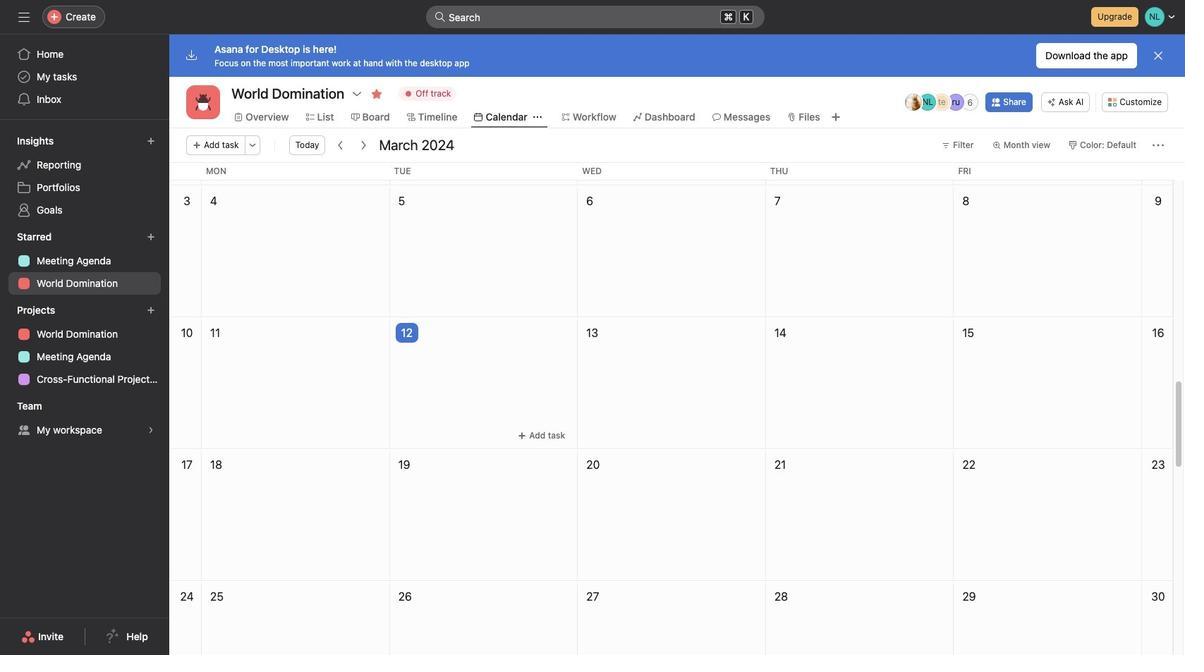 Task type: vqa. For each thing, say whether or not it's contained in the screenshot.
close icon
no



Task type: describe. For each thing, give the bounding box(es) containing it.
0 horizontal spatial more actions image
[[248, 141, 257, 150]]

projects element
[[0, 298, 169, 394]]

new project or portfolio image
[[147, 306, 155, 315]]

insights element
[[0, 128, 169, 224]]

bug image
[[195, 94, 212, 111]]

previous month image
[[335, 140, 347, 151]]

dismiss image
[[1153, 50, 1164, 61]]



Task type: locate. For each thing, give the bounding box(es) containing it.
hide sidebar image
[[18, 11, 30, 23]]

see details, my workspace image
[[147, 426, 155, 435]]

add items to starred image
[[147, 233, 155, 241]]

more actions image
[[1153, 140, 1164, 151], [248, 141, 257, 150]]

remove from starred image
[[371, 88, 383, 99]]

new insights image
[[147, 137, 155, 145]]

global element
[[0, 35, 169, 119]]

show options image
[[352, 88, 363, 99]]

teams element
[[0, 394, 169, 444]]

starred element
[[0, 224, 169, 298]]

None field
[[426, 6, 765, 28]]

next month image
[[358, 140, 369, 151]]

tab actions image
[[533, 113, 542, 121]]

prominent image
[[435, 11, 446, 23]]

1 horizontal spatial more actions image
[[1153, 140, 1164, 151]]

Search tasks, projects, and more text field
[[426, 6, 765, 28]]

add tab image
[[830, 111, 841, 123]]



